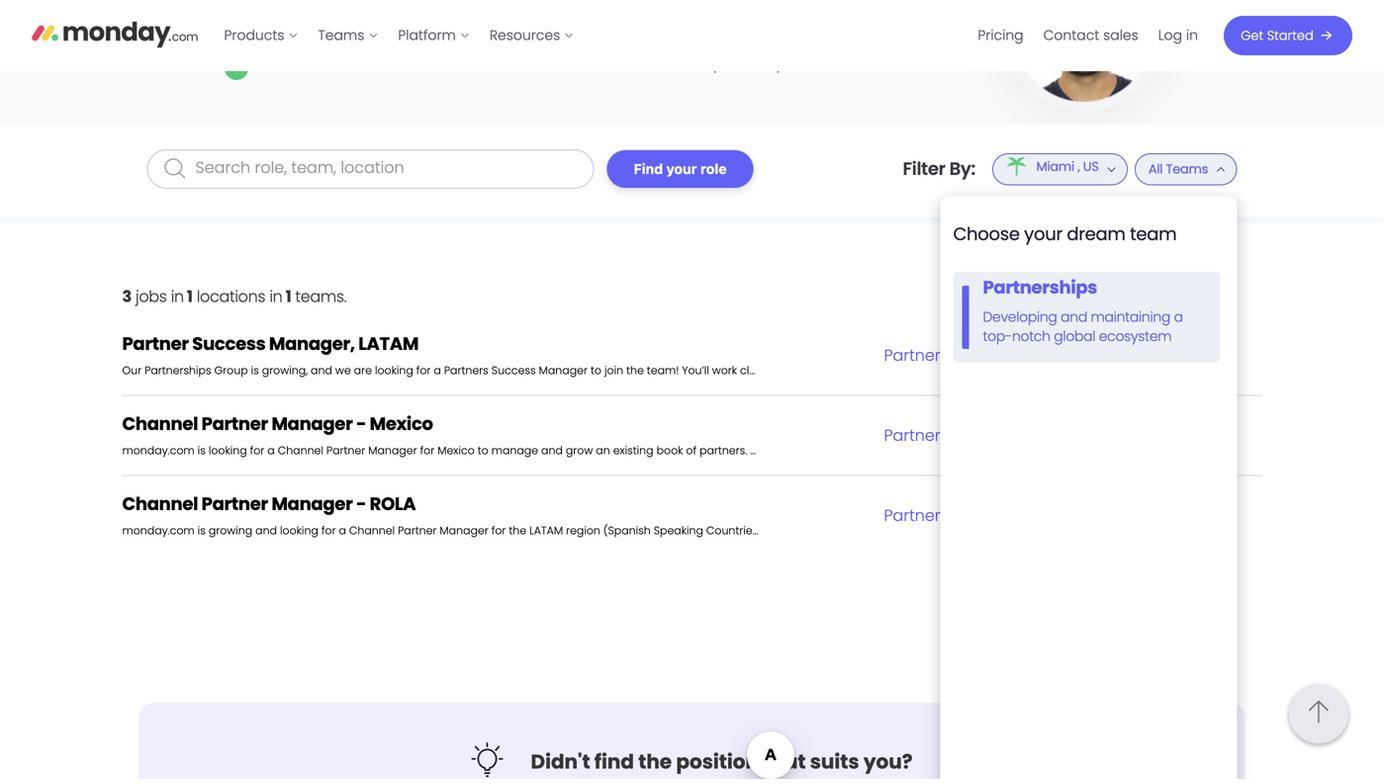 Task type: locate. For each thing, give the bounding box(es) containing it.
our inside partner success manager, latam our partnerships group is growing, and we are looking for a partners success manager to join the team! you'll work closely with our business partners
[[805, 363, 823, 379]]

in inside list
[[1187, 26, 1199, 45]]

0 horizontal spatial your
[[667, 161, 697, 177]]

0 vertical spatial your
[[667, 161, 697, 177]]

didn't find the position that suits you? link
[[0, 704, 1385, 780]]

your for find
[[667, 161, 697, 177]]

for
[[416, 363, 431, 379], [250, 443, 265, 459], [420, 443, 435, 459], [322, 524, 336, 539], [492, 524, 506, 539]]

1 vertical spatial your
[[1025, 222, 1063, 247]]

- left rola
[[356, 492, 366, 517]]

our
[[805, 363, 823, 379], [813, 443, 830, 459]]

miami , us up choose your dream team
[[1037, 158, 1099, 176]]

list containing products
[[214, 0, 584, 71]]

a
[[1175, 308, 1184, 327], [434, 363, 441, 379], [268, 443, 275, 459], [339, 524, 346, 539]]

our
[[122, 363, 142, 379]]

partnerships left top-
[[884, 344, 981, 367]]

role right find
[[701, 161, 727, 177]]

mexico down are
[[370, 412, 433, 437]]

that
[[763, 749, 806, 777]]

us
[[1084, 158, 1099, 176], [1172, 344, 1191, 366]]

0 horizontal spatial ,
[[1078, 158, 1080, 176]]

your inside 'group'
[[1025, 222, 1063, 247]]

manage left grow
[[492, 443, 538, 459]]

monday.com left growing
[[122, 524, 195, 539]]

partnerships inside partnerships developing and maintaining a top-notch global ecosystem
[[983, 275, 1098, 300]]

1 horizontal spatial your
[[1025, 222, 1063, 247]]

miami
[[1037, 158, 1075, 176], [1113, 344, 1161, 366]]

, inside popup button
[[1078, 158, 1080, 176]]

1 horizontal spatial to
[[591, 363, 602, 379]]

Search role, team, location search field
[[147, 149, 594, 189]]

1 horizontal spatial list
[[968, 0, 1209, 71]]

0 vertical spatial the
[[627, 363, 644, 379]]

1 horizontal spatial looking
[[280, 524, 319, 539]]

2 of from the left
[[799, 443, 810, 459]]

of right think
[[799, 443, 810, 459]]

0 vertical spatial our
[[805, 363, 823, 379]]

0 vertical spatial miami , us
[[1037, 158, 1099, 176]]

partners
[[444, 363, 489, 379]]

of right book
[[686, 443, 697, 459]]

partnerships for partner success manager, latam
[[884, 344, 981, 367]]

partner up our
[[122, 332, 189, 357]]

1 vertical spatial our
[[813, 443, 830, 459]]

latam inside partner success manager, latam our partnerships group is growing, and we are looking for a partners success manager to join the team! you'll work closely with our business partners
[[359, 332, 419, 357]]

your
[[667, 161, 697, 177], [1025, 222, 1063, 247]]

1 right jobs
[[187, 286, 193, 308]]

all teams
[[1149, 160, 1209, 178]]

a inside channel partner manager - mexico monday.com is looking for a channel partner manager for mexico to manage and grow an existing book of partners. we think of our channel partner manage
[[268, 443, 275, 459]]

0 horizontal spatial role
[[701, 161, 727, 177]]

us inside popup button
[[1084, 158, 1099, 176]]

2 vertical spatial the
[[639, 749, 672, 777]]

1 vertical spatial miami , us
[[1113, 344, 1191, 366]]

of
[[686, 443, 697, 459], [799, 443, 810, 459]]

region
[[566, 524, 601, 539]]

in
[[1187, 26, 1199, 45], [171, 286, 184, 308], [270, 286, 283, 308]]

latam
[[359, 332, 419, 357], [530, 524, 563, 539]]

0 vertical spatial mexico
[[370, 412, 433, 437]]

speaking
[[654, 524, 704, 539]]

1 horizontal spatial latam
[[530, 524, 563, 539]]

manager
[[539, 363, 588, 379], [272, 412, 353, 437], [368, 443, 417, 459], [272, 492, 353, 517], [440, 524, 489, 539]]

global
[[1054, 327, 1096, 347]]

partnerships for channel partner manager - mexico
[[884, 425, 981, 447]]

0 vertical spatial -
[[356, 412, 366, 437]]

looking up growing
[[209, 443, 247, 459]]

, up choose your dream team
[[1078, 158, 1080, 176]]

in right jobs
[[171, 286, 184, 308]]

to
[[591, 363, 602, 379], [478, 443, 489, 459]]

0 horizontal spatial latam
[[359, 332, 419, 357]]

2 horizontal spatial looking
[[375, 363, 414, 379]]

1 horizontal spatial role
[[830, 524, 850, 539]]

0 horizontal spatial miami , us
[[1037, 158, 1099, 176]]

is for channel partner manager - mexico
[[198, 443, 206, 459]]

the right join
[[627, 363, 644, 379]]

you'll
[[682, 363, 709, 379]]

1 monday.com from the top
[[122, 443, 195, 459]]

the right find
[[639, 749, 672, 777]]

latam left region
[[530, 524, 563, 539]]

0 vertical spatial role
[[701, 161, 727, 177]]

0 vertical spatial teams
[[318, 26, 365, 45]]

1 horizontal spatial teams
[[1166, 160, 1209, 178]]

partnerships down partner
[[884, 505, 981, 527]]

pricing
[[978, 26, 1024, 45]]

channel partner manager - mexico monday.com is looking for a channel partner manager for mexico to manage and grow an existing book of partners. we think of our channel partner manage
[[122, 412, 970, 459]]

0 horizontal spatial 1
[[187, 286, 193, 308]]

resources link
[[480, 20, 584, 52]]

channel
[[122, 412, 198, 437], [278, 443, 324, 459], [122, 492, 198, 517], [349, 524, 395, 539]]

partnerships
[[983, 275, 1098, 300], [884, 344, 981, 367], [145, 363, 211, 379], [884, 425, 981, 447], [884, 505, 981, 527]]

mexico
[[370, 412, 433, 437], [438, 443, 475, 459]]

our right with
[[805, 363, 823, 379]]

,
[[1078, 158, 1080, 176], [1165, 344, 1168, 366]]

for inside partner success manager, latam our partnerships group is growing, and we are looking for a partners success manager to join the team! you'll work closely with our business partners
[[416, 363, 431, 379]]

1 vertical spatial the
[[509, 524, 527, 539]]

manage right partner
[[923, 443, 970, 459]]

the left region
[[509, 524, 527, 539]]

1 vertical spatial mexico
[[438, 443, 475, 459]]

teams right products link
[[318, 26, 365, 45]]

0 horizontal spatial success
[[192, 332, 266, 357]]

notch
[[1013, 327, 1051, 347]]

and left grow
[[541, 443, 563, 459]]

0 horizontal spatial of
[[686, 443, 697, 459]]

miami up choose your dream team
[[1037, 158, 1075, 176]]

and up global
[[1061, 308, 1088, 327]]

partner
[[880, 443, 920, 459]]

and left 'we'
[[311, 363, 332, 379]]

the
[[627, 363, 644, 379], [509, 524, 527, 539], [639, 749, 672, 777]]

1 left 'teams.'
[[286, 286, 291, 308]]

2 manage from the left
[[923, 443, 970, 459]]

2 monday.com from the top
[[122, 524, 195, 539]]

- inside channel partner manager - mexico monday.com is looking for a channel partner manager for mexico to manage and grow an existing book of partners. we think of our channel partner manage
[[356, 412, 366, 437]]

and inside channel partner manager - rola monday.com is growing and looking for a channel partner manager for the latam region (spanish speaking countries - rola). this role includes managing
[[256, 524, 277, 539]]

get
[[1241, 27, 1264, 45]]

1 vertical spatial looking
[[209, 443, 247, 459]]

role
[[701, 161, 727, 177], [830, 524, 850, 539]]

-
[[356, 412, 366, 437], [356, 492, 366, 517], [761, 524, 767, 539]]

find
[[595, 749, 634, 777]]

the inside channel partner manager - rola monday.com is growing and looking for a channel partner manager for the latam region (spanish speaking countries - rola). this role includes managing
[[509, 524, 527, 539]]

0 horizontal spatial teams
[[318, 26, 365, 45]]

group
[[903, 43, 1238, 780]]

1 manage from the left
[[492, 443, 538, 459]]

teams
[[318, 26, 365, 45], [1166, 160, 1209, 178]]

3 jobs in 1 locations in 1 teams.
[[122, 286, 347, 308]]

list
[[214, 0, 584, 71], [968, 0, 1209, 71]]

0 horizontal spatial looking
[[209, 443, 247, 459]]

started
[[1268, 27, 1314, 45]]

1 vertical spatial monday.com
[[122, 524, 195, 539]]

2 vertical spatial -
[[761, 524, 767, 539]]

miami , us
[[1037, 158, 1099, 176], [1113, 344, 1191, 366]]

join
[[605, 363, 624, 379]]

- down are
[[356, 412, 366, 437]]

miami , us down maintaining
[[1113, 344, 1191, 366]]

role inside button
[[701, 161, 727, 177]]

to inside partner success manager, latam our partnerships group is growing, and we are looking for a partners success manager to join the team! you'll work closely with our business partners
[[591, 363, 602, 379]]

1 vertical spatial role
[[830, 524, 850, 539]]

in right log
[[1187, 26, 1199, 45]]

sales
[[1104, 26, 1139, 45]]

is inside channel partner manager - rola monday.com is growing and looking for a channel partner manager for the latam region (spanish speaking countries - rola). this role includes managing
[[198, 524, 206, 539]]

your right find
[[667, 161, 697, 177]]

to left join
[[591, 363, 602, 379]]

0 vertical spatial looking
[[375, 363, 414, 379]]

partnerships up developing
[[983, 275, 1098, 300]]

manage
[[492, 443, 538, 459], [923, 443, 970, 459]]

a inside partnerships developing and maintaining a top-notch global ecosystem
[[1175, 308, 1184, 327]]

your inside button
[[667, 161, 697, 177]]

contact sales
[[1044, 26, 1139, 45]]

looking right are
[[375, 363, 414, 379]]

a inside partner success manager, latam our partnerships group is growing, and we are looking for a partners success manager to join the team! you'll work closely with our business partners
[[434, 363, 441, 379]]

1
[[187, 286, 193, 308], [286, 286, 291, 308]]

2 vertical spatial looking
[[280, 524, 319, 539]]

1 vertical spatial miami
[[1113, 344, 1161, 366]]

looking
[[375, 363, 414, 379], [209, 443, 247, 459], [280, 524, 319, 539]]

to inside channel partner manager - mexico monday.com is looking for a channel partner manager for mexico to manage and grow an existing book of partners. we think of our channel partner manage
[[478, 443, 489, 459]]

our left channel
[[813, 443, 830, 459]]

0 vertical spatial ,
[[1078, 158, 1080, 176]]

didn't find the position that suits you?
[[531, 749, 913, 777]]

, down maintaining
[[1165, 344, 1168, 366]]

are
[[354, 363, 372, 379]]

success right partners
[[492, 363, 536, 379]]

choose
[[954, 222, 1020, 247]]

2 horizontal spatial in
[[1187, 26, 1199, 45]]

1 vertical spatial ,
[[1165, 344, 1168, 366]]

1 vertical spatial teams
[[1166, 160, 1209, 178]]

monday.com for channel partner manager - mexico
[[122, 443, 195, 459]]

partner down 'we'
[[327, 443, 365, 459]]

2 vertical spatial is
[[198, 524, 206, 539]]

looking inside partner success manager, latam our partnerships group is growing, and we are looking for a partners success manager to join the team! you'll work closely with our business partners
[[375, 363, 414, 379]]

developing
[[983, 308, 1058, 327]]

think
[[771, 443, 796, 459]]

miami down maintaining
[[1113, 344, 1161, 366]]

0 horizontal spatial list
[[214, 0, 584, 71]]

partner down rola
[[398, 524, 437, 539]]

0 vertical spatial to
[[591, 363, 602, 379]]

partner
[[122, 332, 189, 357], [202, 412, 268, 437], [327, 443, 365, 459], [202, 492, 268, 517], [398, 524, 437, 539]]

filter by:
[[903, 156, 976, 182]]

0 vertical spatial latam
[[359, 332, 419, 357]]

role right "this" at bottom right
[[830, 524, 850, 539]]

resources
[[490, 26, 560, 45]]

1 horizontal spatial manage
[[923, 443, 970, 459]]

0 vertical spatial us
[[1084, 158, 1099, 176]]

with
[[780, 363, 802, 379]]

monday.com inside channel partner manager - rola monday.com is growing and looking for a channel partner manager for the latam region (spanish speaking countries - rola). this role includes managing
[[122, 524, 195, 539]]

1 horizontal spatial of
[[799, 443, 810, 459]]

monday.com for channel partner manager - rola
[[122, 524, 195, 539]]

1 vertical spatial success
[[492, 363, 536, 379]]

- for rola
[[356, 492, 366, 517]]

monday.com down our
[[122, 443, 195, 459]]

to down partners
[[478, 443, 489, 459]]

- left rola). on the right bottom of the page
[[761, 524, 767, 539]]

0 horizontal spatial us
[[1084, 158, 1099, 176]]

products link
[[214, 20, 308, 52]]

0 horizontal spatial miami
[[1037, 158, 1075, 176]]

your left dream
[[1025, 222, 1063, 247]]

includes
[[853, 524, 898, 539]]

work
[[712, 363, 737, 379]]

1 horizontal spatial ,
[[1165, 344, 1168, 366]]

latam up are
[[359, 332, 419, 357]]

group containing filter by:
[[903, 43, 1238, 780]]

(spanish
[[604, 524, 651, 539]]

and right growing
[[256, 524, 277, 539]]

1 vertical spatial us
[[1172, 344, 1191, 366]]

1 vertical spatial to
[[478, 443, 489, 459]]

is inside channel partner manager - mexico monday.com is looking for a channel partner manager for mexico to manage and grow an existing book of partners. we think of our channel partner manage
[[198, 443, 206, 459]]

1 horizontal spatial us
[[1172, 344, 1191, 366]]

partnerships inside partner success manager, latam our partnerships group is growing, and we are looking for a partners success manager to join the team! you'll work closely with our business partners
[[145, 363, 211, 379]]

0 horizontal spatial to
[[478, 443, 489, 459]]

teams inside popup button
[[1166, 160, 1209, 178]]

growing,
[[262, 363, 308, 379]]

1 vertical spatial -
[[356, 492, 366, 517]]

partners.
[[700, 443, 748, 459]]

2 list from the left
[[968, 0, 1209, 71]]

0 vertical spatial monday.com
[[122, 443, 195, 459]]

we
[[751, 443, 768, 459]]

1 horizontal spatial 1
[[286, 286, 291, 308]]

1 vertical spatial latam
[[530, 524, 563, 539]]

looking right growing
[[280, 524, 319, 539]]

0 vertical spatial miami
[[1037, 158, 1075, 176]]

partnerships down partners
[[884, 425, 981, 447]]

this
[[806, 524, 827, 539]]

mexico down partners
[[438, 443, 475, 459]]

success up group
[[192, 332, 266, 357]]

partnerships right our
[[145, 363, 211, 379]]

monday.com inside channel partner manager - mexico monday.com is looking for a channel partner manager for mexico to manage and grow an existing book of partners. we think of our channel partner manage
[[122, 443, 195, 459]]

in left 'teams.'
[[270, 286, 283, 308]]

and
[[1061, 308, 1088, 327], [311, 363, 332, 379], [541, 443, 563, 459], [256, 524, 277, 539]]

teams right all
[[1166, 160, 1209, 178]]

0 horizontal spatial in
[[171, 286, 184, 308]]

0 horizontal spatial manage
[[492, 443, 538, 459]]

0 vertical spatial is
[[251, 363, 259, 379]]

1 list from the left
[[214, 0, 584, 71]]

1 vertical spatial is
[[198, 443, 206, 459]]



Task type: describe. For each thing, give the bounding box(es) containing it.
all
[[1149, 160, 1163, 178]]

1 1 from the left
[[187, 286, 193, 308]]

1 horizontal spatial success
[[492, 363, 536, 379]]

partner down group
[[202, 412, 268, 437]]

miami inside popup button
[[1037, 158, 1075, 176]]

partnerships developing and maintaining a top-notch global ecosystem
[[983, 275, 1187, 347]]

3
[[122, 286, 132, 308]]

group
[[214, 363, 248, 379]]

partner up growing
[[202, 492, 268, 517]]

log in
[[1159, 26, 1199, 45]]

jobs
[[136, 286, 167, 308]]

contact
[[1044, 26, 1100, 45]]

partnerships for channel partner manager - rola
[[884, 505, 981, 527]]

we
[[335, 363, 351, 379]]

growing
[[209, 524, 253, 539]]

dream
[[1067, 222, 1126, 247]]

teams inside list
[[318, 26, 365, 45]]

miami , us button
[[993, 43, 1128, 296]]

find your role
[[634, 161, 727, 177]]

an
[[596, 443, 610, 459]]

partners
[[876, 363, 922, 379]]

is for channel partner manager - rola
[[198, 524, 206, 539]]

1 horizontal spatial miami
[[1113, 344, 1161, 366]]

team
[[1131, 222, 1177, 247]]

countries
[[707, 524, 758, 539]]

locations
[[197, 286, 266, 308]]

looking inside channel partner manager - rola monday.com is growing and looking for a channel partner manager for the latam region (spanish speaking countries - rola). this role includes managing
[[280, 524, 319, 539]]

channel partner manager - rola monday.com is growing and looking for a channel partner manager for the latam region (spanish speaking countries - rola). this role includes managing
[[122, 492, 958, 539]]

filter
[[903, 156, 946, 182]]

suits
[[810, 749, 860, 777]]

1 of from the left
[[686, 443, 697, 459]]

all teams button
[[1135, 43, 1238, 296]]

and inside partnerships developing and maintaining a top-notch global ecosystem
[[1061, 308, 1088, 327]]

pricing link
[[968, 20, 1034, 52]]

our inside channel partner manager - mexico monday.com is looking for a channel partner manager for mexico to manage and grow an existing book of partners. we think of our channel partner manage
[[813, 443, 830, 459]]

teams link
[[308, 20, 388, 52]]

2 1 from the left
[[286, 286, 291, 308]]

position
[[676, 749, 759, 777]]

0 vertical spatial success
[[192, 332, 266, 357]]

book
[[657, 443, 683, 459]]

teams.
[[295, 286, 347, 308]]

role inside channel partner manager - rola monday.com is growing and looking for a channel partner manager for the latam region (spanish speaking countries - rola). this role includes managing
[[830, 524, 850, 539]]

your for choose
[[1025, 222, 1063, 247]]

ecosystem
[[1099, 327, 1172, 347]]

closely
[[740, 363, 777, 379]]

partner inside partner success manager, latam our partnerships group is growing, and we are looking for a partners success manager to join the team! you'll work closely with our business partners
[[122, 332, 189, 357]]

platform link
[[388, 20, 480, 52]]

contact sales button
[[1034, 20, 1149, 52]]

a inside channel partner manager - rola monday.com is growing and looking for a channel partner manager for the latam region (spanish speaking countries - rola). this role includes managing
[[339, 524, 346, 539]]

top-
[[983, 327, 1013, 347]]

existing
[[613, 443, 654, 459]]

choose your dream team
[[954, 222, 1177, 247]]

is inside partner success manager, latam our partnerships group is growing, and we are looking for a partners success manager to join the team! you'll work closely with our business partners
[[251, 363, 259, 379]]

find
[[634, 161, 663, 177]]

and inside channel partner manager - mexico monday.com is looking for a channel partner manager for mexico to manage and grow an existing book of partners. we think of our channel partner manage
[[541, 443, 563, 459]]

business
[[826, 363, 873, 379]]

managing
[[901, 524, 958, 539]]

and inside partner success manager, latam our partnerships group is growing, and we are looking for a partners success manager to join the team! you'll work closely with our business partners
[[311, 363, 332, 379]]

platform
[[398, 26, 456, 45]]

- for mexico
[[356, 412, 366, 437]]

you?
[[864, 749, 913, 777]]

rola
[[370, 492, 416, 517]]

1 horizontal spatial mexico
[[438, 443, 475, 459]]

1 horizontal spatial miami , us
[[1113, 344, 1191, 366]]

manager inside partner success manager, latam our partnerships group is growing, and we are looking for a partners success manager to join the team! you'll work closely with our business partners
[[539, 363, 588, 379]]

get started
[[1241, 27, 1314, 45]]

didn't
[[531, 749, 591, 777]]

by:
[[950, 156, 976, 182]]

rola).
[[770, 524, 803, 539]]

maintaining
[[1091, 308, 1171, 327]]

looking inside channel partner manager - mexico monday.com is looking for a channel partner manager for mexico to manage and grow an existing book of partners. we think of our channel partner manage
[[209, 443, 247, 459]]

team!
[[647, 363, 679, 379]]

grow
[[566, 443, 593, 459]]

channel
[[833, 443, 877, 459]]

manager,
[[269, 332, 355, 357]]

the inside partner success manager, latam our partnerships group is growing, and we are looking for a partners success manager to join the team! you'll work closely with our business partners
[[627, 363, 644, 379]]

get started button
[[1224, 16, 1353, 55]]

main element
[[214, 0, 1353, 71]]

find your role button
[[606, 149, 755, 189]]

0 horizontal spatial mexico
[[370, 412, 433, 437]]

partner success manager, latam our partnerships group is growing, and we are looking for a partners success manager to join the team! you'll work closely with our business partners
[[122, 332, 922, 379]]

monday.com logo image
[[32, 13, 198, 54]]

products
[[224, 26, 285, 45]]

log
[[1159, 26, 1183, 45]]

1 horizontal spatial in
[[270, 286, 283, 308]]

list containing pricing
[[968, 0, 1209, 71]]

log in link
[[1149, 20, 1209, 52]]

miami , us inside popup button
[[1037, 158, 1099, 176]]

latam inside channel partner manager - rola monday.com is growing and looking for a channel partner manager for the latam region (spanish speaking countries - rola). this role includes managing
[[530, 524, 563, 539]]



Task type: vqa. For each thing, say whether or not it's contained in the screenshot.
"Filter By:"
yes



